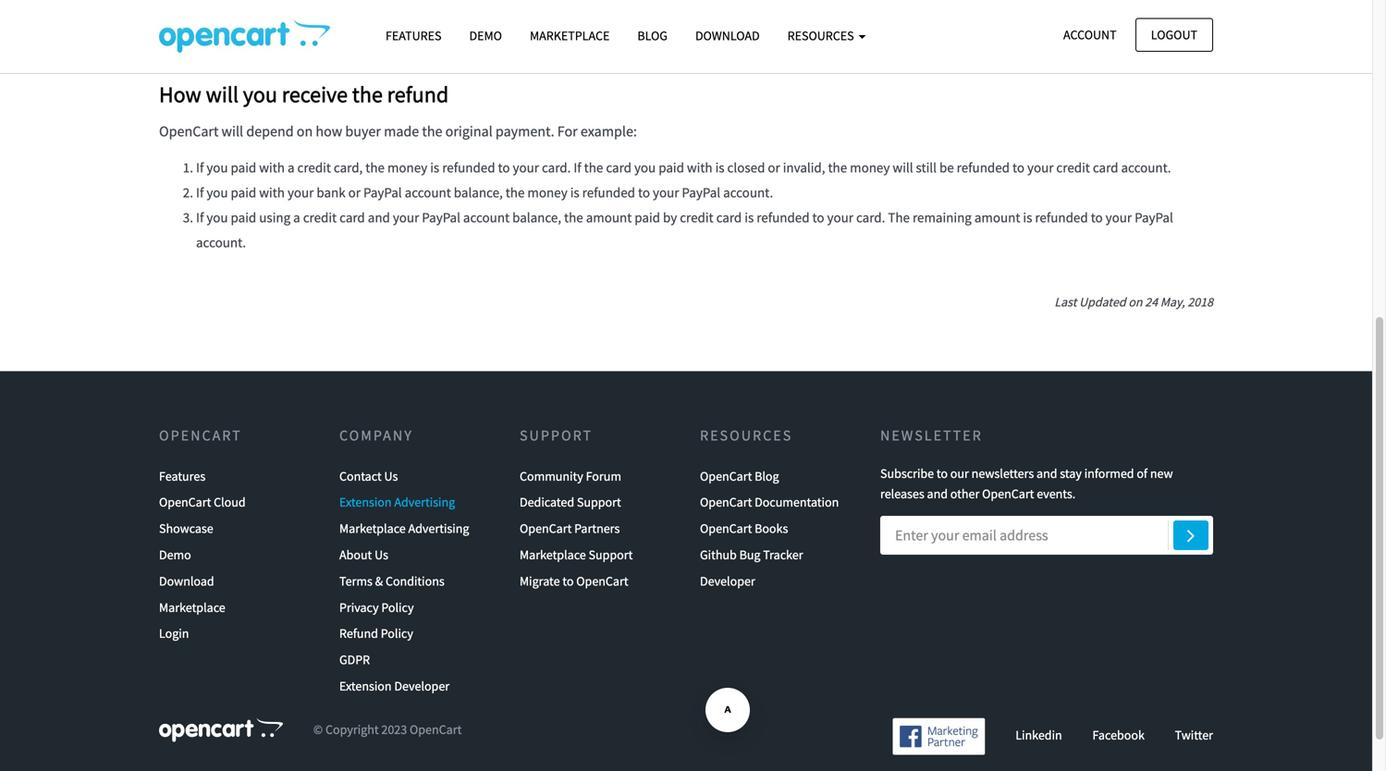 Task type: describe. For each thing, give the bounding box(es) containing it.
© copyright 2023 opencart
[[313, 722, 462, 738]]

extension for extension developer
[[339, 678, 392, 695]]

cloud
[[214, 494, 246, 511]]

Enter your email address text field
[[881, 516, 1214, 555]]

marketplace up login
[[159, 599, 225, 616]]

conditions
[[386, 573, 445, 590]]

remaining
[[913, 208, 972, 226]]

marketplace support
[[520, 547, 633, 563]]

or inside the product is not working, damage, and does not work as described; no support from developer or developer not able to fix the issue within the license period.
[[356, 37, 368, 55]]

1 vertical spatial marketplace link
[[159, 595, 225, 621]]

is down opencart will depend on how buyer made the original payment. for example:
[[430, 159, 440, 176]]

no
[[196, 37, 213, 55]]

download link for blog
[[682, 19, 774, 52]]

as
[[520, 12, 533, 30]]

contact
[[339, 468, 382, 484]]

to inside the product is not working, damage, and does not work as described; no support from developer or developer not able to fix the issue within the license period.
[[482, 37, 494, 55]]

refunded up last
[[1035, 208, 1088, 226]]

support for dedicated
[[577, 494, 621, 511]]

documentation
[[755, 494, 839, 511]]

opencart - refund policy image
[[159, 19, 330, 53]]

with left closed
[[687, 159, 713, 176]]

extension developer link
[[339, 673, 450, 700]]

0 horizontal spatial account.
[[196, 233, 246, 251]]

opencart for opencart cloud
[[159, 494, 211, 511]]

may,
[[1161, 294, 1185, 310]]

developer link
[[700, 568, 756, 595]]

marketplace up migrate
[[520, 547, 586, 563]]

1 vertical spatial balance,
[[513, 208, 562, 226]]

community
[[520, 468, 583, 484]]

github bug tracker
[[700, 547, 803, 563]]

is down closed
[[745, 208, 754, 226]]

privacy policy
[[339, 599, 414, 616]]

features for demo
[[386, 27, 442, 44]]

opencart for opencart books
[[700, 520, 752, 537]]

2 vertical spatial or
[[348, 184, 361, 201]]

dedicated support link
[[520, 489, 621, 516]]

last updated on 24 may, 2018
[[1055, 294, 1214, 310]]

stay
[[1060, 465, 1082, 482]]

will inside if you paid with a credit card, the money is refunded to your card. if the card you paid with is closed or invalid, the money will still be refunded to your credit card account. if you paid with your bank or paypal account balance, the money is refunded to your paypal account. if you paid using a credit card and your paypal account balance, the amount paid by credit card is refunded to your card. the remaining amount is refunded to your paypal account.
[[893, 159, 913, 176]]

privacy
[[339, 599, 379, 616]]

©
[[313, 722, 323, 738]]

advertising for extension advertising
[[394, 494, 455, 511]]

opencart will depend on how buyer made the original payment. for example:
[[159, 122, 637, 140]]

the right invalid,
[[828, 159, 847, 176]]

opencart books
[[700, 520, 788, 537]]

period.
[[672, 37, 713, 55]]

demo for demo link to the top
[[469, 27, 502, 44]]

new
[[1151, 465, 1173, 482]]

1 vertical spatial blog
[[755, 468, 779, 484]]

damage,
[[357, 12, 408, 30]]

within
[[568, 37, 604, 55]]

and up "events."
[[1037, 465, 1058, 482]]

community forum
[[520, 468, 622, 484]]

bank
[[317, 184, 346, 201]]

blog link
[[624, 19, 682, 52]]

original
[[446, 122, 493, 140]]

is left closed
[[716, 159, 725, 176]]

resources inside "link"
[[788, 27, 857, 44]]

0 vertical spatial developer
[[700, 573, 756, 590]]

2023
[[381, 722, 407, 738]]

payment.
[[496, 122, 555, 140]]

refund
[[387, 80, 449, 108]]

1 vertical spatial developer
[[394, 678, 450, 695]]

0 vertical spatial card.
[[542, 159, 571, 176]]

receive
[[282, 80, 348, 108]]

from
[[264, 37, 292, 55]]

able
[[454, 37, 479, 55]]

opencart for opencart
[[159, 426, 242, 445]]

working,
[[304, 12, 354, 30]]

issue
[[535, 37, 565, 55]]

us for contact us
[[384, 468, 398, 484]]

marketplace advertising
[[339, 520, 469, 537]]

community forum link
[[520, 463, 622, 489]]

1 vertical spatial on
[[1129, 294, 1143, 310]]

2018
[[1188, 294, 1214, 310]]

1 horizontal spatial card.
[[857, 208, 886, 226]]

features link for opencart cloud
[[159, 463, 206, 489]]

download for demo
[[159, 573, 214, 590]]

if you paid with a credit card, the money is refunded to your card. if the card you paid with is closed or invalid, the money will still be refunded to your credit card account. if you paid with your bank or paypal account balance, the money is refunded to your paypal account. if you paid using a credit card and your paypal account balance, the amount paid by credit card is refunded to your card. the remaining amount is refunded to your paypal account.
[[196, 159, 1174, 251]]

forum
[[586, 468, 622, 484]]

linkedin link
[[1016, 727, 1063, 744]]

login
[[159, 625, 189, 642]]

1 vertical spatial demo link
[[159, 542, 191, 568]]

logout link
[[1136, 18, 1214, 52]]

events.
[[1037, 486, 1076, 502]]

opencart partners
[[520, 520, 620, 537]]

the right made on the top left
[[422, 122, 443, 140]]

marketplace advertising link
[[339, 516, 469, 542]]

about
[[339, 547, 372, 563]]

extension advertising
[[339, 494, 455, 511]]

is down for
[[570, 184, 580, 201]]

contact us
[[339, 468, 398, 484]]

refund policy
[[339, 625, 413, 642]]

for
[[558, 122, 578, 140]]

subscribe
[[881, 465, 934, 482]]

gdpr link
[[339, 647, 370, 673]]

features link for demo
[[372, 19, 456, 52]]

terms & conditions link
[[339, 568, 445, 595]]

0 vertical spatial balance,
[[454, 184, 503, 201]]

features for opencart cloud
[[159, 468, 206, 484]]

contact us link
[[339, 463, 398, 489]]

opencart blog link
[[700, 463, 779, 489]]

closed
[[728, 159, 765, 176]]

our
[[951, 465, 969, 482]]

is inside the product is not working, damage, and does not work as described; no support from developer or developer not able to fix the issue within the license period.
[[270, 12, 279, 30]]

resources link
[[774, 19, 880, 52]]

refunded right be
[[957, 159, 1010, 176]]

last
[[1055, 294, 1077, 310]]

opencart cloud
[[159, 494, 246, 511]]

is right remaining
[[1023, 208, 1033, 226]]

twitter
[[1175, 727, 1214, 744]]

releases
[[881, 486, 925, 502]]

account link
[[1048, 18, 1133, 52]]

be
[[940, 159, 954, 176]]

extension advertising link
[[339, 489, 455, 516]]

1 developer from the left
[[294, 37, 353, 55]]

migrate to opencart link
[[520, 568, 629, 595]]

0 vertical spatial a
[[288, 159, 295, 176]]

0 vertical spatial demo link
[[456, 19, 516, 52]]

marketplace support link
[[520, 542, 633, 568]]

2 developer from the left
[[371, 37, 429, 55]]

demo for bottommost demo link
[[159, 547, 191, 563]]

made
[[384, 122, 419, 140]]

facebook marketing partner image
[[893, 718, 986, 755]]

work
[[488, 12, 518, 30]]

opencart image
[[159, 718, 283, 742]]

by
[[663, 208, 677, 226]]

migrate
[[520, 573, 560, 590]]

refund policy link
[[339, 621, 413, 647]]

&
[[375, 573, 383, 590]]

the right within
[[607, 37, 626, 55]]

depend
[[246, 122, 294, 140]]

does
[[435, 12, 463, 30]]

to inside subscribe to our newsletters and stay informed of new releases and other opencart events.
[[937, 465, 948, 482]]

0 vertical spatial account.
[[1122, 159, 1172, 176]]

dedicated support
[[520, 494, 621, 511]]



Task type: locate. For each thing, give the bounding box(es) containing it.
1 vertical spatial will
[[222, 122, 243, 140]]

opencart partners link
[[520, 516, 620, 542]]

0 vertical spatial the
[[196, 12, 218, 30]]

support
[[215, 37, 261, 55]]

a right using
[[293, 208, 300, 226]]

policy for refund policy
[[381, 625, 413, 642]]

is up from
[[270, 12, 279, 30]]

demo link
[[456, 19, 516, 52], [159, 542, 191, 568]]

support for marketplace
[[589, 547, 633, 563]]

advertising up marketplace advertising
[[394, 494, 455, 511]]

will left still
[[893, 159, 913, 176]]

1 vertical spatial support
[[577, 494, 621, 511]]

0 horizontal spatial features
[[159, 468, 206, 484]]

2 vertical spatial support
[[589, 547, 633, 563]]

1 horizontal spatial developer
[[700, 573, 756, 590]]

0 vertical spatial advertising
[[394, 494, 455, 511]]

the left remaining
[[888, 208, 910, 226]]

logout
[[1151, 26, 1198, 43]]

policy
[[381, 599, 414, 616], [381, 625, 413, 642]]

will right the how
[[206, 80, 239, 108]]

extension inside extension advertising link
[[339, 494, 392, 511]]

money
[[388, 159, 428, 176], [850, 159, 890, 176], [528, 184, 568, 201]]

1 horizontal spatial download link
[[682, 19, 774, 52]]

how will you receive the refund
[[159, 80, 449, 108]]

marketplace up about us
[[339, 520, 406, 537]]

features link up 'opencart cloud'
[[159, 463, 206, 489]]

1 horizontal spatial account.
[[723, 184, 773, 201]]

a down depend
[[288, 159, 295, 176]]

money down for
[[528, 184, 568, 201]]

1 horizontal spatial features link
[[372, 19, 456, 52]]

features link
[[372, 19, 456, 52], [159, 463, 206, 489]]

showcase
[[159, 520, 213, 537]]

1 horizontal spatial demo
[[469, 27, 502, 44]]

credit
[[297, 159, 331, 176], [1057, 159, 1090, 176], [303, 208, 337, 226], [680, 208, 714, 226]]

opencart inside opencart partners link
[[520, 520, 572, 537]]

developer down github
[[700, 573, 756, 590]]

updated
[[1080, 294, 1126, 310]]

developer down damage,
[[371, 37, 429, 55]]

fix
[[497, 37, 511, 55]]

marketplace
[[530, 27, 610, 44], [339, 520, 406, 537], [520, 547, 586, 563], [159, 599, 225, 616]]

us up the extension advertising
[[384, 468, 398, 484]]

demo down the showcase link
[[159, 547, 191, 563]]

opencart for opencart blog
[[700, 468, 752, 484]]

opencart up showcase at the left bottom of the page
[[159, 494, 211, 511]]

2 vertical spatial account.
[[196, 233, 246, 251]]

0 horizontal spatial features link
[[159, 463, 206, 489]]

2 extension from the top
[[339, 678, 392, 695]]

github
[[700, 547, 737, 563]]

demo right does
[[469, 27, 502, 44]]

or
[[356, 37, 368, 55], [768, 159, 780, 176], [348, 184, 361, 201]]

or right the bank
[[348, 184, 361, 201]]

1 vertical spatial download
[[159, 573, 214, 590]]

informed
[[1085, 465, 1135, 482]]

and down buyer
[[368, 208, 390, 226]]

1 vertical spatial extension
[[339, 678, 392, 695]]

gdpr
[[339, 652, 370, 668]]

support up community
[[520, 426, 593, 445]]

opencart down opencart blog link
[[700, 494, 752, 511]]

bug
[[740, 547, 761, 563]]

opencart down marketplace support link
[[577, 573, 629, 590]]

features up 'opencart cloud'
[[159, 468, 206, 484]]

linkedin
[[1016, 727, 1063, 744]]

download link down the showcase link
[[159, 568, 214, 595]]

opencart inside opencart cloud link
[[159, 494, 211, 511]]

1 vertical spatial a
[[293, 208, 300, 226]]

on
[[297, 122, 313, 140], [1129, 294, 1143, 310]]

1 horizontal spatial features
[[386, 27, 442, 44]]

developer down working,
[[294, 37, 353, 55]]

0 vertical spatial support
[[520, 426, 593, 445]]

1 horizontal spatial money
[[528, 184, 568, 201]]

how
[[159, 80, 201, 108]]

opencart down the how
[[159, 122, 219, 140]]

0 vertical spatial download link
[[682, 19, 774, 52]]

0 vertical spatial resources
[[788, 27, 857, 44]]

using
[[259, 208, 291, 226]]

company
[[339, 426, 413, 445]]

0 horizontal spatial developer
[[294, 37, 353, 55]]

policy down terms & conditions link
[[381, 599, 414, 616]]

described;
[[536, 12, 597, 30]]

1 vertical spatial policy
[[381, 625, 413, 642]]

0 horizontal spatial blog
[[638, 27, 668, 44]]

support up partners
[[577, 494, 621, 511]]

will for opencart
[[222, 122, 243, 140]]

with
[[259, 159, 285, 176], [687, 159, 713, 176], [259, 184, 285, 201]]

money left still
[[850, 159, 890, 176]]

opencart
[[159, 122, 219, 140], [159, 426, 242, 445], [700, 468, 752, 484], [982, 486, 1035, 502], [159, 494, 211, 511], [700, 494, 752, 511], [520, 520, 572, 537], [700, 520, 752, 537], [577, 573, 629, 590], [410, 722, 462, 738]]

opencart down newsletters
[[982, 486, 1035, 502]]

angle right image
[[1187, 525, 1195, 547]]

opencart inside opencart documentation link
[[700, 494, 752, 511]]

showcase link
[[159, 516, 213, 542]]

refunded down invalid,
[[757, 208, 810, 226]]

opencart inside opencart blog link
[[700, 468, 752, 484]]

2 amount from the left
[[975, 208, 1021, 226]]

paypal
[[364, 184, 402, 201], [682, 184, 721, 201], [422, 208, 461, 226], [1135, 208, 1174, 226]]

0 vertical spatial us
[[384, 468, 398, 484]]

0 vertical spatial features
[[386, 27, 442, 44]]

still
[[916, 159, 937, 176]]

1 vertical spatial advertising
[[408, 520, 469, 537]]

opencart for opencart will depend on how buyer made the original payment. for example:
[[159, 122, 219, 140]]

and left other
[[927, 486, 948, 502]]

features link up refund
[[372, 19, 456, 52]]

and left does
[[410, 12, 433, 30]]

0 vertical spatial policy
[[381, 599, 414, 616]]

opencart up github
[[700, 520, 752, 537]]

1 vertical spatial features link
[[159, 463, 206, 489]]

support down partners
[[589, 547, 633, 563]]

account down 'original'
[[463, 208, 510, 226]]

partners
[[575, 520, 620, 537]]

0 horizontal spatial amount
[[586, 208, 632, 226]]

24
[[1145, 294, 1158, 310]]

0 horizontal spatial not
[[282, 12, 301, 30]]

extension down gdpr link
[[339, 678, 392, 695]]

balance, down payment.
[[513, 208, 562, 226]]

0 horizontal spatial demo link
[[159, 542, 191, 568]]

features left able
[[386, 27, 442, 44]]

1 horizontal spatial not
[[432, 37, 452, 55]]

the down "example:"
[[584, 159, 603, 176]]

0 vertical spatial marketplace link
[[516, 19, 624, 52]]

extension inside extension developer link
[[339, 678, 392, 695]]

1 vertical spatial or
[[768, 159, 780, 176]]

account down made on the top left
[[405, 184, 451, 201]]

us right 'about'
[[375, 547, 388, 563]]

tracker
[[763, 547, 803, 563]]

0 vertical spatial features link
[[372, 19, 456, 52]]

0 vertical spatial blog
[[638, 27, 668, 44]]

opencart up 'opencart cloud'
[[159, 426, 242, 445]]

1 amount from the left
[[586, 208, 632, 226]]

0 horizontal spatial balance,
[[454, 184, 503, 201]]

0 horizontal spatial marketplace link
[[159, 595, 225, 621]]

support
[[520, 426, 593, 445], [577, 494, 621, 511], [589, 547, 633, 563]]

about us link
[[339, 542, 388, 568]]

download link for demo
[[159, 568, 214, 595]]

0 horizontal spatial money
[[388, 159, 428, 176]]

1 vertical spatial resources
[[700, 426, 793, 445]]

on left how
[[297, 122, 313, 140]]

with up using
[[259, 184, 285, 201]]

newsletter
[[881, 426, 983, 445]]

not up from
[[282, 12, 301, 30]]

1 vertical spatial account.
[[723, 184, 773, 201]]

or right closed
[[768, 159, 780, 176]]

policy down privacy policy link
[[381, 625, 413, 642]]

2 horizontal spatial not
[[466, 12, 486, 30]]

0 vertical spatial download
[[696, 27, 760, 44]]

1 extension from the top
[[339, 494, 392, 511]]

opencart down dedicated
[[520, 520, 572, 537]]

buyer
[[345, 122, 381, 140]]

download for blog
[[696, 27, 760, 44]]

0 vertical spatial or
[[356, 37, 368, 55]]

1 horizontal spatial on
[[1129, 294, 1143, 310]]

github bug tracker link
[[700, 542, 803, 568]]

blog
[[638, 27, 668, 44], [755, 468, 779, 484]]

0 horizontal spatial developer
[[394, 678, 450, 695]]

1 vertical spatial card.
[[857, 208, 886, 226]]

privacy policy link
[[339, 595, 414, 621]]

invalid,
[[783, 159, 826, 176]]

refunded down 'original'
[[442, 159, 495, 176]]

how
[[316, 122, 342, 140]]

1 vertical spatial us
[[375, 547, 388, 563]]

0 horizontal spatial account
[[405, 184, 451, 201]]

other
[[951, 486, 980, 502]]

blog left period.
[[638, 27, 668, 44]]

the down payment.
[[506, 184, 525, 201]]

advertising down extension advertising link
[[408, 520, 469, 537]]

on left 24
[[1129, 294, 1143, 310]]

the up buyer
[[352, 80, 383, 108]]

us for about us
[[375, 547, 388, 563]]

about us
[[339, 547, 388, 563]]

refund
[[339, 625, 378, 642]]

newsletters
[[972, 465, 1034, 482]]

subscribe to our newsletters and stay informed of new releases and other opencart events.
[[881, 465, 1173, 502]]

0 horizontal spatial card.
[[542, 159, 571, 176]]

card
[[606, 159, 632, 176], [1093, 159, 1119, 176], [340, 208, 365, 226], [717, 208, 742, 226]]

the inside if you paid with a credit card, the money is refunded to your card. if the card you paid with is closed or invalid, the money will still be refunded to your credit card account. if you paid with your bank or paypal account balance, the money is refunded to your paypal account. if you paid using a credit card and your paypal account balance, the amount paid by credit card is refunded to your card. the remaining amount is refunded to your paypal account.
[[888, 208, 910, 226]]

extension for extension advertising
[[339, 494, 392, 511]]

amount left by
[[586, 208, 632, 226]]

will left depend
[[222, 122, 243, 140]]

download down the showcase link
[[159, 573, 214, 590]]

2 horizontal spatial money
[[850, 159, 890, 176]]

marketplace link right fix
[[516, 19, 624, 52]]

extension
[[339, 494, 392, 511], [339, 678, 392, 695]]

1 vertical spatial the
[[888, 208, 910, 226]]

the down for
[[564, 208, 583, 226]]

1 vertical spatial account
[[463, 208, 510, 226]]

or down damage,
[[356, 37, 368, 55]]

will for how
[[206, 80, 239, 108]]

books
[[755, 520, 788, 537]]

1 horizontal spatial blog
[[755, 468, 779, 484]]

opencart inside subscribe to our newsletters and stay informed of new releases and other opencart events.
[[982, 486, 1035, 502]]

developer up 2023
[[394, 678, 450, 695]]

with down depend
[[259, 159, 285, 176]]

opencart for opencart documentation
[[700, 494, 752, 511]]

opencart right 2023
[[410, 722, 462, 738]]

marketplace right fix
[[530, 27, 610, 44]]

opencart cloud link
[[159, 489, 246, 516]]

opencart up opencart documentation
[[700, 468, 752, 484]]

1 vertical spatial features
[[159, 468, 206, 484]]

download link right license
[[682, 19, 774, 52]]

extension down the contact us link at the left
[[339, 494, 392, 511]]

card. down for
[[542, 159, 571, 176]]

and inside the product is not working, damage, and does not work as described; no support from developer or developer not able to fix the issue within the license period.
[[410, 12, 433, 30]]

2 vertical spatial will
[[893, 159, 913, 176]]

1 horizontal spatial the
[[888, 208, 910, 226]]

resources
[[788, 27, 857, 44], [700, 426, 793, 445]]

0 vertical spatial extension
[[339, 494, 392, 511]]

0 horizontal spatial demo
[[159, 547, 191, 563]]

the inside the product is not working, damage, and does not work as described; no support from developer or developer not able to fix the issue within the license period.
[[196, 12, 218, 30]]

marketplace link up login
[[159, 595, 225, 621]]

the right fix
[[513, 37, 532, 55]]

the right card,
[[366, 159, 385, 176]]

0 vertical spatial demo
[[469, 27, 502, 44]]

account
[[1064, 26, 1117, 43]]

opencart inside migrate to opencart link
[[577, 573, 629, 590]]

migrate to opencart
[[520, 573, 629, 590]]

the
[[196, 12, 218, 30], [888, 208, 910, 226]]

0 horizontal spatial download
[[159, 573, 214, 590]]

1 horizontal spatial account
[[463, 208, 510, 226]]

amount right remaining
[[975, 208, 1021, 226]]

example:
[[581, 122, 637, 140]]

1 vertical spatial demo
[[159, 547, 191, 563]]

0 horizontal spatial on
[[297, 122, 313, 140]]

blog up opencart documentation
[[755, 468, 779, 484]]

refunded down "example:"
[[582, 184, 635, 201]]

card.
[[542, 159, 571, 176], [857, 208, 886, 226]]

of
[[1137, 465, 1148, 482]]

0 vertical spatial on
[[297, 122, 313, 140]]

money down made on the top left
[[388, 159, 428, 176]]

opencart for opencart partners
[[520, 520, 572, 537]]

and inside if you paid with a credit card, the money is refunded to your card. if the card you paid with is closed or invalid, the money will still be refunded to your credit card account. if you paid with your bank or paypal account balance, the money is refunded to your paypal account. if you paid using a credit card and your paypal account balance, the amount paid by credit card is refunded to your card. the remaining amount is refunded to your paypal account.
[[368, 208, 390, 226]]

policy for privacy policy
[[381, 599, 414, 616]]

the up no
[[196, 12, 218, 30]]

2 horizontal spatial account.
[[1122, 159, 1172, 176]]

not left able
[[432, 37, 452, 55]]

account.
[[1122, 159, 1172, 176], [723, 184, 773, 201], [196, 233, 246, 251]]

1 vertical spatial download link
[[159, 568, 214, 595]]

balance, down 'original'
[[454, 184, 503, 201]]

opencart inside opencart books link
[[700, 520, 752, 537]]

download right blog link
[[696, 27, 760, 44]]

0 vertical spatial will
[[206, 80, 239, 108]]

download
[[696, 27, 760, 44], [159, 573, 214, 590]]

1 horizontal spatial developer
[[371, 37, 429, 55]]

extension developer
[[339, 678, 450, 695]]

not right does
[[466, 12, 486, 30]]

1 horizontal spatial download
[[696, 27, 760, 44]]

opencart books link
[[700, 516, 788, 542]]

card. left remaining
[[857, 208, 886, 226]]

1 horizontal spatial balance,
[[513, 208, 562, 226]]

advertising for marketplace advertising
[[408, 520, 469, 537]]

1 horizontal spatial demo link
[[456, 19, 516, 52]]

1 horizontal spatial marketplace link
[[516, 19, 624, 52]]

0 horizontal spatial the
[[196, 12, 218, 30]]

copyright
[[326, 722, 379, 738]]

1 horizontal spatial amount
[[975, 208, 1021, 226]]

0 horizontal spatial download link
[[159, 568, 214, 595]]

product
[[221, 12, 267, 30]]

account
[[405, 184, 451, 201], [463, 208, 510, 226]]

0 vertical spatial account
[[405, 184, 451, 201]]



Task type: vqa. For each thing, say whether or not it's contained in the screenshot.
the 'OpenCart Documentation' link at the right
yes



